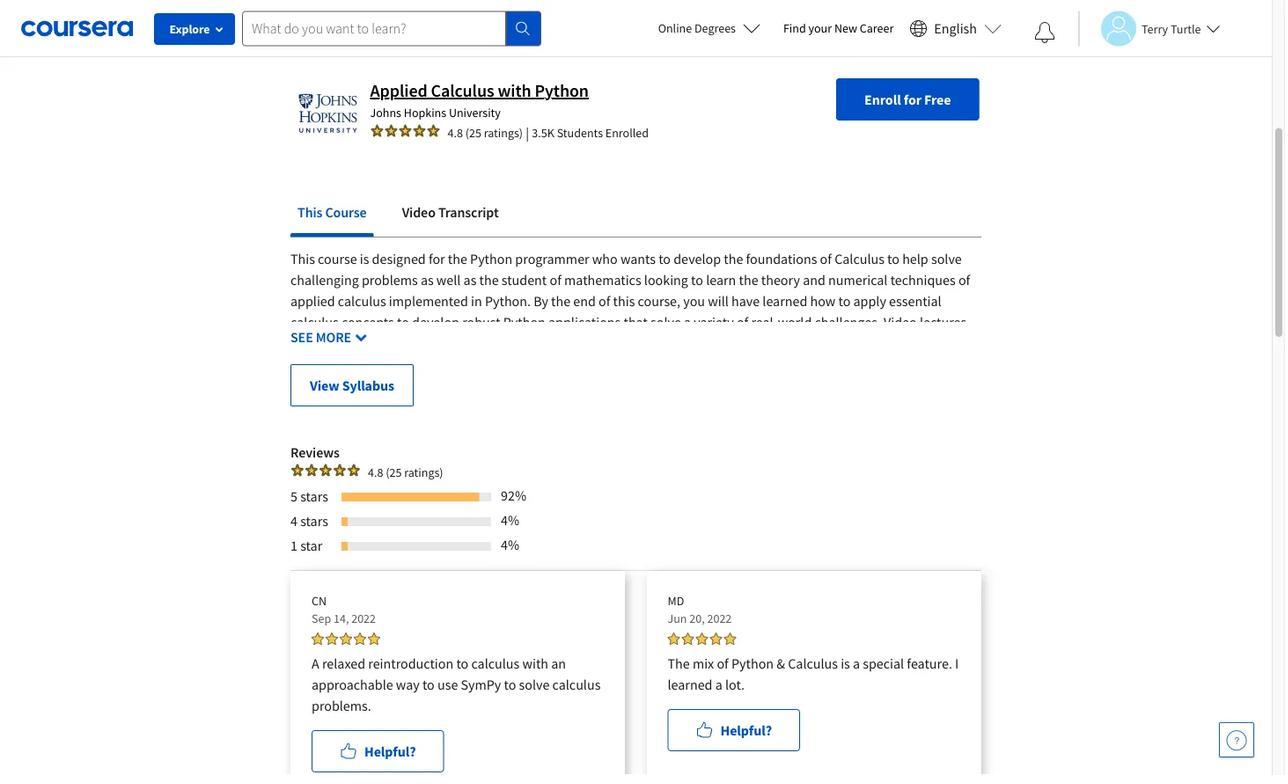 Task type: locate. For each thing, give the bounding box(es) containing it.
1 horizontal spatial course
[[743, 398, 782, 416]]

in left fields
[[535, 377, 546, 395]]

0 horizontal spatial helpful?
[[364, 743, 416, 761]]

calculus up the "university"
[[431, 80, 494, 102]]

2022 right 20,
[[707, 611, 732, 627]]

implemented
[[389, 292, 468, 310]]

sympy
[[461, 676, 501, 694]]

and up the how
[[803, 271, 825, 289]]

and up math,
[[675, 356, 698, 373]]

video up used
[[884, 314, 917, 331]]

course down science,
[[743, 398, 782, 416]]

calculus
[[338, 292, 386, 310], [290, 314, 339, 331], [517, 398, 565, 416], [471, 655, 520, 673], [552, 676, 601, 694]]

1 horizontal spatial techniques
[[890, 271, 956, 289]]

filled star image
[[370, 124, 384, 138], [398, 124, 412, 138], [305, 464, 319, 478], [319, 464, 333, 478], [354, 633, 366, 645], [710, 633, 722, 645]]

help center image
[[1226, 730, 1247, 751]]

(25 inside 4.8 (25 ratings) | 3.5k students enrolled
[[465, 125, 481, 141]]

20,
[[689, 611, 705, 627]]

1 vertical spatial helpful?
[[364, 743, 416, 761]]

stars for 4 stars
[[300, 512, 328, 530]]

0 horizontal spatial video
[[402, 204, 436, 221]]

theory
[[761, 271, 800, 289]]

0 vertical spatial helpful?
[[720, 722, 772, 740]]

to up need
[[415, 377, 427, 395]]

work
[[472, 356, 502, 373]]

as right such
[[614, 377, 627, 395]]

2022 for of
[[707, 611, 732, 627]]

for
[[904, 91, 921, 108], [429, 250, 445, 268], [828, 398, 845, 416]]

1 vertical spatial video
[[884, 314, 917, 331]]

calculus right &
[[788, 655, 838, 673]]

4 stars
[[290, 512, 328, 530]]

of right mix
[[717, 655, 729, 673]]

0 horizontal spatial you
[[683, 292, 705, 310]]

turtle
[[1171, 21, 1201, 37]]

1 star
[[290, 537, 322, 555]]

view syllabus button
[[290, 365, 414, 407]]

1 horizontal spatial as
[[463, 271, 476, 289]]

video placeholder image
[[293, 0, 979, 56]]

coursera image
[[21, 14, 133, 42]]

is left the right
[[785, 398, 795, 416]]

course,
[[638, 292, 680, 310]]

applied calculus with python johns hopkins university
[[370, 80, 589, 121]]

for inside button
[[904, 91, 921, 108]]

1 horizontal spatial concepts
[[480, 377, 533, 395]]

enrolled
[[605, 125, 649, 141]]

develop down implemented
[[412, 314, 459, 331]]

solve right help at the right top of the page
[[931, 250, 962, 268]]

variety
[[694, 314, 734, 331]]

stars right the 4
[[300, 512, 328, 530]]

1 vertical spatial learned
[[668, 676, 712, 694]]

techniques down help at the right top of the page
[[890, 271, 956, 289]]

2022 inside cn sep 14, 2022
[[351, 611, 376, 627]]

0 vertical spatial for
[[904, 91, 921, 108]]

1 horizontal spatial you
[[897, 356, 918, 373]]

reviews
[[290, 444, 340, 461]]

4
[[290, 512, 297, 530]]

find
[[783, 20, 806, 36]]

1 vertical spatial calculus
[[834, 250, 884, 268]]

1 vertical spatial ratings)
[[404, 465, 443, 481]]

1 horizontal spatial helpful?
[[720, 722, 772, 740]]

with down assessments,
[[504, 356, 530, 373]]

this up that
[[613, 292, 635, 310]]

the up python.
[[479, 271, 499, 289]]

develop up the learn
[[674, 250, 721, 268]]

helpful? button down 'problems.'
[[312, 731, 444, 773]]

1 vertical spatial course
[[743, 398, 782, 416]]

4% for 1 star
[[501, 536, 519, 554]]

mathematics
[[564, 271, 641, 289]]

1 vertical spatial for
[[429, 250, 445, 268]]

0 horizontal spatial ratings)
[[404, 465, 443, 481]]

is up the problems
[[360, 250, 369, 268]]

python up 4.8 (25 ratings) | 3.5k students enrolled
[[535, 80, 589, 102]]

(25 down the just
[[386, 465, 402, 481]]

to up syllabus
[[358, 356, 371, 373]]

video inside this course is designed for the python programmer who wants to develop the foundations of calculus to help solve challenging problems as well as the student of mathematics looking to learn the theory and numerical techniques of applied calculus implemented in python. by the end of this course, you will have learned how to apply essential calculus concepts to develop robust python applications that solve a variety of real-world challenges.  video lectures, readings, worked examples, assessments, and python code are all provided in the course. these are used to illustrate techniques to solve equations, work with functions, and compute and apply derivatives and integrals. if you are interested in starting to develop concepts in fields such as applied math, data science, cybersecurity, or artificial intelligence, or just need a refresher of calculus or coding in python, then this course is right for you.
[[884, 314, 917, 331]]

and down these
[[803, 356, 826, 373]]

applications
[[548, 314, 621, 331]]

|
[[526, 124, 529, 142]]

special
[[863, 655, 904, 673]]

2 horizontal spatial is
[[841, 655, 850, 673]]

0 horizontal spatial for
[[429, 250, 445, 268]]

2022
[[351, 611, 376, 627], [707, 611, 732, 627]]

1 stars from the top
[[300, 488, 328, 505]]

are up artificial
[[921, 356, 940, 373]]

with up |
[[498, 80, 531, 102]]

python inside 'the mix of python & calculus is a special feature. i learned a lot.'
[[731, 655, 774, 673]]

0 vertical spatial apply
[[853, 292, 886, 310]]

0 vertical spatial calculus
[[431, 80, 494, 102]]

are left all
[[640, 335, 658, 352]]

1 vertical spatial techniques
[[290, 356, 356, 373]]

calculus inside 'the mix of python & calculus is a special feature. i learned a lot.'
[[788, 655, 838, 673]]

2 vertical spatial with
[[522, 655, 548, 673]]

helpful? button for of
[[668, 710, 800, 752]]

4.8 down the "university"
[[448, 125, 463, 141]]

1 horizontal spatial or
[[568, 398, 581, 416]]

1 vertical spatial applied
[[630, 377, 675, 395]]

2022 inside md jun 20, 2022
[[707, 611, 732, 627]]

refresher
[[447, 398, 500, 416]]

are up 'integrals.'
[[853, 335, 872, 352]]

1 vertical spatial apply
[[701, 356, 734, 373]]

will
[[708, 292, 729, 310]]

to
[[659, 250, 671, 268], [887, 250, 899, 268], [691, 271, 703, 289], [838, 292, 851, 310], [397, 314, 409, 331], [906, 335, 918, 352], [358, 356, 371, 373], [415, 377, 427, 395], [456, 655, 468, 673], [422, 676, 435, 694], [504, 676, 516, 694]]

0 horizontal spatial is
[[360, 250, 369, 268]]

essential
[[889, 292, 941, 310]]

1 horizontal spatial ratings)
[[484, 125, 523, 141]]

coding
[[583, 398, 623, 416]]

calculus up numerical
[[834, 250, 884, 268]]

helpful? down 'problems.'
[[364, 743, 416, 761]]

helpful? button for reintroduction
[[312, 731, 444, 773]]

1 horizontal spatial 4.8
[[448, 125, 463, 141]]

a
[[312, 655, 319, 673]]

explore button
[[154, 13, 235, 45]]

2 horizontal spatial for
[[904, 91, 921, 108]]

stars
[[300, 488, 328, 505], [300, 512, 328, 530]]

apply down numerical
[[853, 292, 886, 310]]

cn
[[312, 593, 327, 609]]

as up implemented
[[421, 271, 434, 289]]

0 horizontal spatial techniques
[[290, 356, 356, 373]]

you left will
[[683, 292, 705, 310]]

or down if on the right of page
[[879, 377, 892, 395]]

and up 'functions,'
[[538, 335, 560, 352]]

wants
[[620, 250, 656, 268]]

this inside this course is designed for the python programmer who wants to develop the foundations of calculus to help solve challenging problems as well as the student of mathematics looking to learn the theory and numerical techniques of applied calculus implemented in python. by the end of this course, you will have learned how to apply essential calculus concepts to develop robust python applications that solve a variety of real-world challenges.  video lectures, readings, worked examples, assessments, and python code are all provided in the course. these are used to illustrate techniques to solve equations, work with functions, and compute and apply derivatives and integrals. if you are interested in starting to develop concepts in fields such as applied math, data science, cybersecurity, or artificial intelligence, or just need a refresher of calculus or coding in python, then this course is right for you.
[[290, 250, 315, 268]]

this
[[297, 204, 322, 221], [290, 250, 315, 268]]

functions,
[[533, 356, 592, 373]]

0 vertical spatial 4%
[[501, 512, 519, 529]]

2 vertical spatial calculus
[[788, 655, 838, 673]]

applied down compute
[[630, 377, 675, 395]]

1 vertical spatial is
[[785, 398, 795, 416]]

terry turtle
[[1142, 21, 1201, 37]]

1 vertical spatial concepts
[[480, 377, 533, 395]]

0 vertical spatial (25
[[465, 125, 481, 141]]

0 vertical spatial video
[[402, 204, 436, 221]]

terry turtle button
[[1078, 11, 1220, 46]]

1 vertical spatial 4.8
[[368, 465, 383, 481]]

1 horizontal spatial this
[[719, 398, 740, 416]]

2 vertical spatial for
[[828, 398, 845, 416]]

2 4% from the top
[[501, 536, 519, 554]]

techniques up view
[[290, 356, 356, 373]]

a right need
[[437, 398, 444, 416]]

calculus inside applied calculus with python johns hopkins university
[[431, 80, 494, 102]]

1 horizontal spatial learned
[[762, 292, 807, 310]]

see
[[290, 329, 313, 346]]

md
[[668, 593, 684, 609]]

for down cybersecurity,
[[828, 398, 845, 416]]

of up numerical
[[820, 250, 832, 268]]

numerical
[[828, 271, 888, 289]]

0 vertical spatial course
[[318, 250, 357, 268]]

0 vertical spatial you
[[683, 292, 705, 310]]

0 vertical spatial this
[[613, 292, 635, 310]]

find your new career
[[783, 20, 894, 36]]

looking
[[644, 271, 688, 289]]

how
[[810, 292, 836, 310]]

calculus
[[431, 80, 494, 102], [834, 250, 884, 268], [788, 655, 838, 673]]

(25 down the "university"
[[465, 125, 481, 141]]

concepts up worked
[[341, 314, 394, 331]]

apply up data
[[701, 356, 734, 373]]

this
[[613, 292, 635, 310], [719, 398, 740, 416]]

you right if on the right of page
[[897, 356, 918, 373]]

approachable
[[312, 676, 393, 694]]

1 horizontal spatial 2022
[[707, 611, 732, 627]]

develop down 'equations,'
[[430, 377, 477, 395]]

or left the just
[[365, 398, 377, 416]]

learned down the
[[668, 676, 712, 694]]

0 horizontal spatial 2022
[[351, 611, 376, 627]]

(25 for 4.8 (25 ratings)
[[386, 465, 402, 481]]

filled star image
[[384, 124, 398, 138], [412, 124, 426, 138], [426, 124, 441, 138], [290, 464, 305, 478], [333, 464, 347, 478], [347, 464, 361, 478], [312, 633, 324, 645], [326, 633, 338, 645], [340, 633, 352, 645], [368, 633, 380, 645], [668, 633, 680, 645], [682, 633, 694, 645], [696, 633, 708, 645], [724, 633, 736, 645]]

0 vertical spatial this
[[297, 204, 322, 221]]

2 stars from the top
[[300, 512, 328, 530]]

0 horizontal spatial helpful? button
[[312, 731, 444, 773]]

helpful? button
[[668, 710, 800, 752], [312, 731, 444, 773]]

1 vertical spatial with
[[504, 356, 530, 373]]

0 vertical spatial stars
[[300, 488, 328, 505]]

see more
[[290, 329, 351, 346]]

data
[[715, 377, 741, 395]]

worked
[[347, 335, 391, 352]]

4.8 for 4.8 (25 ratings) | 3.5k students enrolled
[[448, 125, 463, 141]]

learned down theory
[[762, 292, 807, 310]]

learned
[[762, 292, 807, 310], [668, 676, 712, 694]]

for left free
[[904, 91, 921, 108]]

4.8 inside 4.8 (25 ratings) | 3.5k students enrolled
[[448, 125, 463, 141]]

free
[[924, 91, 951, 108]]

is left special
[[841, 655, 850, 673]]

0 horizontal spatial 4.8
[[368, 465, 383, 481]]

1 horizontal spatial (25
[[465, 125, 481, 141]]

0 horizontal spatial (25
[[386, 465, 402, 481]]

1 horizontal spatial video
[[884, 314, 917, 331]]

calculus up readings,
[[290, 314, 339, 331]]

or down fields
[[568, 398, 581, 416]]

python down applications
[[563, 335, 605, 352]]

of inside 'the mix of python & calculus is a special feature. i learned a lot.'
[[717, 655, 729, 673]]

solve
[[931, 250, 962, 268], [650, 314, 681, 331], [373, 356, 404, 373], [519, 676, 550, 694]]

2 2022 from the left
[[707, 611, 732, 627]]

helpful? down lot.
[[720, 722, 772, 740]]

applied down challenging at the left top of page
[[290, 292, 335, 310]]

designed
[[372, 250, 426, 268]]

1 vertical spatial 4%
[[501, 536, 519, 554]]

3.5k
[[532, 125, 554, 141]]

or
[[879, 377, 892, 395], [365, 398, 377, 416], [568, 398, 581, 416]]

92%
[[501, 487, 526, 505]]

in right provided
[[734, 335, 745, 352]]

0 horizontal spatial this
[[613, 292, 635, 310]]

0 horizontal spatial concepts
[[341, 314, 394, 331]]

concepts down work at top left
[[480, 377, 533, 395]]

of right refresher on the left
[[503, 398, 514, 416]]

in
[[471, 292, 482, 310], [734, 335, 745, 352], [353, 377, 364, 395], [535, 377, 546, 395], [626, 398, 637, 416]]

solve right sympy
[[519, 676, 550, 694]]

just
[[380, 398, 402, 416]]

1 vertical spatial stars
[[300, 512, 328, 530]]

the
[[448, 250, 467, 268], [724, 250, 743, 268], [479, 271, 499, 289], [739, 271, 758, 289], [551, 292, 570, 310], [748, 335, 767, 352]]

5
[[290, 488, 297, 505]]

with
[[498, 80, 531, 102], [504, 356, 530, 373], [522, 655, 548, 673]]

4.8
[[448, 125, 463, 141], [368, 465, 383, 481]]

video left transcript
[[402, 204, 436, 221]]

way
[[396, 676, 420, 694]]

0 horizontal spatial learned
[[668, 676, 712, 694]]

0 vertical spatial learned
[[762, 292, 807, 310]]

0 vertical spatial 4.8
[[448, 125, 463, 141]]

compute
[[620, 356, 673, 373]]

for up well
[[429, 250, 445, 268]]

in up the robust
[[471, 292, 482, 310]]

provided
[[678, 335, 731, 352]]

this left course
[[297, 204, 322, 221]]

None search field
[[242, 11, 541, 46]]

with left the an
[[522, 655, 548, 673]]

solve inside a relaxed reintroduction to calculus with an approachable way to use sympy to solve calculus problems.
[[519, 676, 550, 694]]

with inside applied calculus with python johns hopkins university
[[498, 80, 531, 102]]

students
[[557, 125, 603, 141]]

1 horizontal spatial apply
[[853, 292, 886, 310]]

1 vertical spatial (25
[[386, 465, 402, 481]]

1 2022 from the left
[[351, 611, 376, 627]]

this for this course is designed for the python programmer who wants to develop the foundations of calculus to help solve challenging problems as well as the student of mathematics looking to learn the theory and numerical techniques of applied calculus implemented in python. by the end of this course, you will have learned how to apply essential calculus concepts to develop robust python applications that solve a variety of real-world challenges.  video lectures, readings, worked examples, assessments, and python code are all provided in the course. these are used to illustrate techniques to solve equations, work with functions, and compute and apply derivatives and integrals. if you are interested in starting to develop concepts in fields such as applied math, data science, cybersecurity, or artificial intelligence, or just need a refresher of calculus or coding in python, then this course is right for you.
[[290, 250, 315, 268]]

1 4% from the top
[[501, 512, 519, 529]]

your
[[808, 20, 832, 36]]

2022 right 14,
[[351, 611, 376, 627]]

1 vertical spatial this
[[290, 250, 315, 268]]

course up challenging at the left top of page
[[318, 250, 357, 268]]

if
[[886, 356, 894, 373]]

with inside a relaxed reintroduction to calculus with an approachable way to use sympy to solve calculus problems.
[[522, 655, 548, 673]]

0 horizontal spatial applied
[[290, 292, 335, 310]]

in right coding
[[626, 398, 637, 416]]

4.8 down the just
[[368, 465, 383, 481]]

as right well
[[463, 271, 476, 289]]

0 vertical spatial with
[[498, 80, 531, 102]]

this inside button
[[297, 204, 322, 221]]

1 horizontal spatial is
[[785, 398, 795, 416]]

to left help at the right top of the page
[[887, 250, 899, 268]]

ratings) inside 4.8 (25 ratings) | 3.5k students enrolled
[[484, 125, 523, 141]]

in left starting
[[353, 377, 364, 395]]

is
[[360, 250, 369, 268], [785, 398, 795, 416], [841, 655, 850, 673]]

1 horizontal spatial helpful? button
[[668, 710, 800, 752]]

python up lot.
[[731, 655, 774, 673]]

this up challenging at the left top of page
[[290, 250, 315, 268]]

2 vertical spatial is
[[841, 655, 850, 673]]

0 vertical spatial ratings)
[[484, 125, 523, 141]]



Task type: vqa. For each thing, say whether or not it's contained in the screenshot.
bottommost "an"
no



Task type: describe. For each thing, give the bounding box(es) containing it.
the right by
[[551, 292, 570, 310]]

that
[[624, 314, 648, 331]]

see more link
[[290, 327, 981, 348]]

&
[[777, 655, 785, 673]]

this course button
[[290, 191, 374, 233]]

python.
[[485, 292, 531, 310]]

and up such
[[595, 356, 617, 373]]

artificial
[[894, 377, 943, 395]]

a left lot.
[[715, 676, 722, 694]]

you.
[[847, 398, 873, 416]]

this course is designed for the python programmer who wants to develop the foundations of calculus to help solve challenging problems as well as the student of mathematics looking to learn the theory and numerical techniques of applied calculus implemented in python. by the end of this course, you will have learned how to apply essential calculus concepts to develop robust python applications that solve a variety of real-world challenges.  video lectures, readings, worked examples, assessments, and python code are all provided in the course. these are used to illustrate techniques to solve equations, work with functions, and compute and apply derivatives and integrals. if you are interested in starting to develop concepts in fields such as applied math, data science, cybersecurity, or artificial intelligence, or just need a refresher of calculus or coding in python, then this course is right for you.
[[290, 250, 973, 416]]

all
[[661, 335, 675, 352]]

who
[[592, 250, 618, 268]]

2 horizontal spatial are
[[921, 356, 940, 373]]

0 horizontal spatial as
[[421, 271, 434, 289]]

stars for 5 stars
[[300, 488, 328, 505]]

foundations
[[746, 250, 817, 268]]

0 vertical spatial applied
[[290, 292, 335, 310]]

0 vertical spatial is
[[360, 250, 369, 268]]

0 horizontal spatial are
[[640, 335, 658, 352]]

4.8 for 4.8 (25 ratings)
[[368, 465, 383, 481]]

4% for 4 stars
[[501, 512, 519, 529]]

the
[[668, 655, 690, 673]]

then
[[689, 398, 716, 416]]

this for this course
[[297, 204, 322, 221]]

calculus inside this course is designed for the python programmer who wants to develop the foundations of calculus to help solve challenging problems as well as the student of mathematics looking to learn the theory and numerical techniques of applied calculus implemented in python. by the end of this course, you will have learned how to apply essential calculus concepts to develop robust python applications that solve a variety of real-world challenges.  video lectures, readings, worked examples, assessments, and python code are all provided in the course. these are used to illustrate techniques to solve equations, work with functions, and compute and apply derivatives and integrals. if you are interested in starting to develop concepts in fields such as applied math, data science, cybersecurity, or artificial intelligence, or just need a refresher of calculus or coding in python, then this course is right for you.
[[834, 250, 884, 268]]

with inside this course is designed for the python programmer who wants to develop the foundations of calculus to help solve challenging problems as well as the student of mathematics looking to learn the theory and numerical techniques of applied calculus implemented in python. by the end of this course, you will have learned how to apply essential calculus concepts to develop robust python applications that solve a variety of real-world challenges.  video lectures, readings, worked examples, assessments, and python code are all provided in the course. these are used to illustrate techniques to solve equations, work with functions, and compute and apply derivatives and integrals. if you are interested in starting to develop concepts in fields such as applied math, data science, cybersecurity, or artificial intelligence, or just need a refresher of calculus or coding in python, then this course is right for you.
[[504, 356, 530, 373]]

these
[[816, 335, 851, 352]]

to up use
[[456, 655, 468, 673]]

an
[[551, 655, 566, 673]]

course.
[[770, 335, 813, 352]]

view
[[310, 377, 339, 395]]

english
[[934, 20, 977, 37]]

readings,
[[290, 335, 345, 352]]

helpful? for of
[[720, 722, 772, 740]]

0 vertical spatial develop
[[674, 250, 721, 268]]

python down by
[[503, 314, 546, 331]]

to up looking
[[659, 250, 671, 268]]

interested
[[290, 377, 350, 395]]

new
[[834, 20, 857, 36]]

show notifications image
[[1034, 22, 1055, 43]]

by
[[534, 292, 548, 310]]

johns hopkins university image
[[293, 79, 363, 149]]

help
[[902, 250, 928, 268]]

the up well
[[448, 250, 467, 268]]

learned inside this course is designed for the python programmer who wants to develop the foundations of calculus to help solve challenging problems as well as the student of mathematics looking to learn the theory and numerical techniques of applied calculus implemented in python. by the end of this course, you will have learned how to apply essential calculus concepts to develop robust python applications that solve a variety of real-world challenges.  video lectures, readings, worked examples, assessments, and python code are all provided in the course. these are used to illustrate techniques to solve equations, work with functions, and compute and apply derivatives and integrals. if you are interested in starting to develop concepts in fields such as applied math, data science, cybersecurity, or artificial intelligence, or just need a refresher of calculus or coding in python, then this course is right for you.
[[762, 292, 807, 310]]

enroll
[[864, 91, 901, 108]]

terry
[[1142, 21, 1168, 37]]

solve up all
[[650, 314, 681, 331]]

mix
[[693, 655, 714, 673]]

student
[[502, 271, 547, 289]]

md jun 20, 2022
[[668, 593, 732, 627]]

to up challenges.
[[838, 292, 851, 310]]

5 stars
[[290, 488, 328, 505]]

starting
[[367, 377, 412, 395]]

0 vertical spatial techniques
[[890, 271, 956, 289]]

to right sympy
[[504, 676, 516, 694]]

world
[[778, 314, 812, 331]]

course details tabs tab list
[[290, 191, 981, 237]]

video transcript button
[[395, 191, 506, 233]]

1 vertical spatial develop
[[412, 314, 459, 331]]

johns hopkins university link
[[370, 105, 501, 121]]

robust
[[462, 314, 500, 331]]

have
[[731, 292, 760, 310]]

helpful? for reintroduction
[[364, 743, 416, 761]]

of right end
[[599, 292, 610, 310]]

relaxed
[[322, 655, 365, 673]]

1 horizontal spatial applied
[[630, 377, 675, 395]]

the up the learn
[[724, 250, 743, 268]]

johns
[[370, 105, 401, 121]]

to up examples,
[[397, 314, 409, 331]]

calculus down the an
[[552, 676, 601, 694]]

a relaxed reintroduction to calculus with an approachable way to use sympy to solve calculus problems.
[[312, 655, 601, 715]]

assessments,
[[457, 335, 535, 352]]

this course
[[297, 204, 367, 221]]

hopkins
[[404, 105, 446, 121]]

examples,
[[394, 335, 454, 352]]

1 horizontal spatial are
[[853, 335, 872, 352]]

learned inside 'the mix of python & calculus is a special feature. i learned a lot.'
[[668, 676, 712, 694]]

calculus up sympy
[[471, 655, 520, 673]]

transcript
[[438, 204, 499, 221]]

cn sep 14, 2022
[[312, 593, 376, 627]]

programmer
[[515, 250, 589, 268]]

0 horizontal spatial or
[[365, 398, 377, 416]]

lectures,
[[920, 314, 970, 331]]

1 vertical spatial this
[[719, 398, 740, 416]]

to left use
[[422, 676, 435, 694]]

4.8 (25 ratings)
[[368, 465, 443, 481]]

of up lectures,
[[958, 271, 970, 289]]

such
[[584, 377, 612, 395]]

2 horizontal spatial or
[[879, 377, 892, 395]]

is inside 'the mix of python & calculus is a special feature. i learned a lot.'
[[841, 655, 850, 673]]

python inside applied calculus with python johns hopkins university
[[535, 80, 589, 102]]

used
[[875, 335, 903, 352]]

derivatives
[[737, 356, 801, 373]]

view syllabus
[[310, 377, 394, 395]]

enroll for free
[[864, 91, 951, 108]]

video inside button
[[402, 204, 436, 221]]

python up the student
[[470, 250, 512, 268]]

reintroduction
[[368, 655, 453, 673]]

to left the learn
[[691, 271, 703, 289]]

0 horizontal spatial apply
[[701, 356, 734, 373]]

2022 for reintroduction
[[351, 611, 376, 627]]

right
[[797, 398, 825, 416]]

calculus down fields
[[517, 398, 565, 416]]

of down have
[[737, 314, 748, 331]]

1 horizontal spatial for
[[828, 398, 845, 416]]

learn
[[706, 271, 736, 289]]

0 horizontal spatial course
[[318, 250, 357, 268]]

science,
[[744, 377, 791, 395]]

0 vertical spatial concepts
[[341, 314, 394, 331]]

integrals.
[[829, 356, 883, 373]]

1
[[290, 537, 297, 555]]

calculus down the problems
[[338, 292, 386, 310]]

well
[[436, 271, 461, 289]]

the down real-
[[748, 335, 767, 352]]

a left variety
[[684, 314, 691, 331]]

2 horizontal spatial as
[[614, 377, 627, 395]]

explore
[[169, 21, 210, 37]]

ratings) for 4.8 (25 ratings) | 3.5k students enrolled
[[484, 125, 523, 141]]

ratings) for 4.8 (25 ratings)
[[404, 465, 443, 481]]

2 vertical spatial develop
[[430, 377, 477, 395]]

online degrees
[[658, 20, 736, 36]]

python,
[[640, 398, 686, 416]]

(25 for 4.8 (25 ratings) | 3.5k students enrolled
[[465, 125, 481, 141]]

cybersecurity,
[[794, 377, 876, 395]]

end
[[573, 292, 596, 310]]

1 vertical spatial you
[[897, 356, 918, 373]]

What do you want to learn? text field
[[242, 11, 506, 46]]

applied calculus with python link
[[370, 80, 589, 102]]

solve up starting
[[373, 356, 404, 373]]

challenges.
[[815, 314, 881, 331]]

degrees
[[694, 20, 736, 36]]

math,
[[678, 377, 712, 395]]

of down programmer
[[550, 271, 561, 289]]

the up have
[[739, 271, 758, 289]]

university
[[449, 105, 501, 121]]

career
[[860, 20, 894, 36]]

to right used
[[906, 335, 918, 352]]

a left special
[[853, 655, 860, 673]]

course
[[325, 204, 367, 221]]

code
[[608, 335, 637, 352]]

applied
[[370, 80, 427, 102]]



